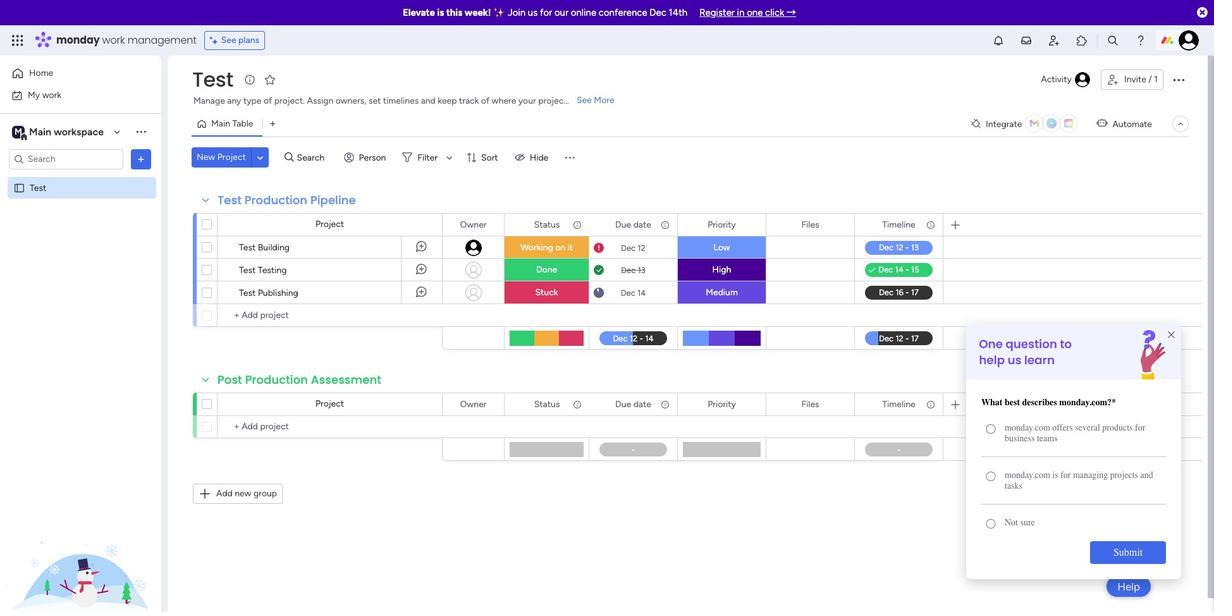 Task type: vqa. For each thing, say whether or not it's contained in the screenshot.
the Status field corresponding to Column information icon related to Status
no



Task type: describe. For each thing, give the bounding box(es) containing it.
see more
[[577, 95, 614, 106]]

test for test production pipeline
[[218, 192, 242, 208]]

project
[[538, 95, 567, 106]]

new
[[197, 152, 215, 163]]

working on it
[[520, 242, 573, 253]]

high
[[712, 264, 731, 275]]

files for 1st "files" field from the bottom of the page
[[801, 399, 819, 409]]

test production pipeline
[[218, 192, 356, 208]]

in
[[737, 7, 745, 18]]

one
[[747, 7, 763, 18]]

menu image
[[564, 151, 576, 164]]

dec 13
[[621, 265, 646, 275]]

main table
[[211, 118, 253, 129]]

filter button
[[397, 147, 457, 168]]

low
[[714, 242, 730, 253]]

online
[[571, 7, 596, 18]]

publishing
[[258, 288, 298, 298]]

sort button
[[461, 147, 506, 168]]

and
[[421, 95, 436, 106]]

✨
[[493, 7, 505, 18]]

set
[[369, 95, 381, 106]]

table
[[232, 118, 253, 129]]

due date field for post production assessment
[[612, 397, 654, 411]]

due for post production assessment
[[615, 399, 631, 409]]

/
[[1149, 74, 1152, 85]]

dec 14
[[621, 288, 646, 298]]

my work button
[[8, 85, 136, 105]]

options image for status
[[572, 394, 581, 415]]

dec left 14th
[[650, 7, 666, 18]]

workspace image
[[12, 125, 25, 139]]

test up manage
[[192, 65, 233, 94]]

see for see plans
[[221, 35, 236, 46]]

sort
[[481, 152, 498, 163]]

hide button
[[509, 147, 556, 168]]

building
[[258, 242, 290, 253]]

2 + add project text field from the top
[[224, 419, 436, 434]]

due date field for test production pipeline
[[612, 218, 654, 232]]

1 files field from the top
[[798, 218, 822, 232]]

manage
[[194, 95, 225, 106]]

automate
[[1113, 119, 1152, 129]]

monday work management
[[56, 33, 196, 47]]

new project
[[197, 152, 246, 163]]

date for post production assessment
[[633, 399, 651, 409]]

where
[[492, 95, 516, 106]]

production for post
[[245, 372, 308, 388]]

priority for first the priority field from the bottom
[[708, 399, 736, 409]]

date for test production pipeline
[[633, 219, 651, 230]]

invite / 1
[[1124, 74, 1158, 85]]

my work
[[28, 89, 61, 100]]

home
[[29, 68, 53, 78]]

new project button
[[192, 147, 251, 168]]

lottie animation image
[[0, 484, 161, 612]]

track
[[459, 95, 479, 106]]

for
[[540, 7, 552, 18]]

1 status field from the top
[[531, 218, 563, 232]]

see for see more
[[577, 95, 592, 106]]

your
[[518, 95, 536, 106]]

more
[[594, 95, 614, 106]]

Search in workspace field
[[27, 152, 106, 166]]

click
[[765, 7, 784, 18]]

options image for timeline
[[925, 394, 934, 415]]

group
[[254, 488, 277, 499]]

Search field
[[294, 149, 332, 166]]

main table button
[[192, 114, 263, 134]]

activity button
[[1036, 70, 1096, 90]]

invite
[[1124, 74, 1146, 85]]

Test Production Pipeline field
[[214, 192, 359, 209]]

1 priority field from the top
[[705, 218, 739, 232]]

→
[[787, 7, 796, 18]]

project.
[[274, 95, 305, 106]]

post production assessment
[[218, 372, 381, 388]]

2 owner field from the top
[[457, 397, 490, 411]]

add
[[216, 488, 233, 499]]

v2 done deadline image
[[594, 264, 604, 276]]

work for monday
[[102, 33, 125, 47]]

see plans button
[[204, 31, 265, 50]]

1 owner from the top
[[460, 219, 487, 230]]

inbox image
[[1020, 34, 1033, 47]]

integrate
[[986, 119, 1022, 129]]

due for test production pipeline
[[615, 219, 631, 230]]

priority for first the priority field from the top of the page
[[708, 219, 736, 230]]

test building
[[239, 242, 290, 253]]

elevate
[[403, 7, 435, 18]]

help
[[1117, 580, 1140, 593]]

us
[[528, 7, 538, 18]]

autopilot image
[[1097, 115, 1108, 131]]

due date for assessment
[[615, 399, 651, 409]]

show board description image
[[242, 73, 257, 86]]

1 of from the left
[[264, 95, 272, 106]]

dapulse integrations image
[[971, 119, 981, 129]]

see plans
[[221, 35, 259, 46]]

arrow down image
[[442, 150, 457, 165]]

workspace options image
[[135, 125, 147, 138]]

see more link
[[575, 94, 616, 107]]

2 timeline from the top
[[882, 399, 915, 409]]

m
[[15, 126, 22, 137]]

week!
[[465, 7, 491, 18]]

medium
[[706, 287, 738, 298]]

select product image
[[11, 34, 24, 47]]

monday
[[56, 33, 100, 47]]

activity
[[1041, 74, 1072, 85]]

1 status from the top
[[534, 219, 560, 230]]

assign
[[307, 95, 333, 106]]



Task type: locate. For each thing, give the bounding box(es) containing it.
register in one click → link
[[700, 7, 796, 18]]

work right the my
[[42, 89, 61, 100]]

0 vertical spatial date
[[633, 219, 651, 230]]

1 vertical spatial production
[[245, 372, 308, 388]]

due
[[615, 219, 631, 230], [615, 399, 631, 409]]

timelines
[[383, 95, 419, 106]]

work right monday
[[102, 33, 125, 47]]

is
[[437, 7, 444, 18]]

Test field
[[189, 65, 236, 94]]

production right post
[[245, 372, 308, 388]]

0 vertical spatial due
[[615, 219, 631, 230]]

work for my
[[42, 89, 61, 100]]

keep
[[438, 95, 457, 106]]

0 horizontal spatial main
[[29, 126, 51, 138]]

production
[[245, 192, 307, 208], [245, 372, 308, 388]]

Timeline field
[[879, 218, 919, 232], [879, 397, 919, 411]]

2 due date field from the top
[[612, 397, 654, 411]]

plans
[[238, 35, 259, 46]]

main inside button
[[211, 118, 230, 129]]

filter
[[418, 152, 438, 163]]

v2 overdue deadline image
[[594, 242, 604, 254]]

1 files from the top
[[801, 219, 819, 230]]

working
[[520, 242, 553, 253]]

2 date from the top
[[633, 399, 651, 409]]

1 owner field from the top
[[457, 218, 490, 232]]

main left table
[[211, 118, 230, 129]]

dec for dec 13
[[621, 265, 636, 275]]

options image for due date
[[660, 214, 668, 236]]

timeline
[[882, 219, 915, 230], [882, 399, 915, 409]]

1 vertical spatial status
[[534, 399, 560, 409]]

0 vertical spatial work
[[102, 33, 125, 47]]

0 horizontal spatial column information image
[[660, 220, 670, 230]]

0 horizontal spatial of
[[264, 95, 272, 106]]

options image
[[135, 153, 147, 165], [660, 214, 668, 236], [837, 214, 845, 236], [572, 394, 581, 415], [925, 394, 934, 415]]

Files field
[[798, 218, 822, 232], [798, 397, 822, 411]]

2 of from the left
[[481, 95, 490, 106]]

home button
[[8, 63, 136, 83]]

project for test production pipeline
[[315, 219, 344, 230]]

join
[[508, 7, 526, 18]]

test list box
[[0, 175, 161, 369]]

dec for dec 12
[[621, 243, 636, 253]]

status
[[534, 219, 560, 230], [534, 399, 560, 409]]

of
[[264, 95, 272, 106], [481, 95, 490, 106]]

lottie animation element
[[0, 484, 161, 612]]

1 vertical spatial work
[[42, 89, 61, 100]]

1 horizontal spatial main
[[211, 118, 230, 129]]

workspace selection element
[[12, 124, 106, 141]]

option
[[0, 176, 161, 179]]

13
[[638, 265, 646, 275]]

1 vertical spatial timeline
[[882, 399, 915, 409]]

0 vertical spatial due date field
[[612, 218, 654, 232]]

1 vertical spatial due
[[615, 399, 631, 409]]

1 vertical spatial due date field
[[612, 397, 654, 411]]

1 due from the top
[[615, 219, 631, 230]]

0 vertical spatial files field
[[798, 218, 822, 232]]

see left plans
[[221, 35, 236, 46]]

1 due date from the top
[[615, 219, 651, 230]]

add new group
[[216, 488, 277, 499]]

apps image
[[1076, 34, 1088, 47]]

1 horizontal spatial of
[[481, 95, 490, 106]]

2 files field from the top
[[798, 397, 822, 411]]

test for test testing
[[239, 265, 256, 276]]

1 vertical spatial priority field
[[705, 397, 739, 411]]

1 horizontal spatial column information image
[[926, 399, 936, 409]]

test
[[192, 65, 233, 94], [30, 182, 46, 193], [218, 192, 242, 208], [239, 242, 256, 253], [239, 265, 256, 276], [239, 288, 256, 298]]

1 vertical spatial due date
[[615, 399, 651, 409]]

pipeline
[[310, 192, 356, 208]]

+ Add project text field
[[224, 308, 436, 323], [224, 419, 436, 434]]

dec 12
[[621, 243, 646, 253]]

post
[[218, 372, 242, 388]]

1 priority from the top
[[708, 219, 736, 230]]

it
[[568, 242, 573, 253]]

1 due date field from the top
[[612, 218, 654, 232]]

our
[[554, 7, 568, 18]]

main
[[211, 118, 230, 129], [29, 126, 51, 138]]

0 horizontal spatial work
[[42, 89, 61, 100]]

0 vertical spatial priority
[[708, 219, 736, 230]]

0 vertical spatial timeline field
[[879, 218, 919, 232]]

0 vertical spatial column information image
[[660, 220, 670, 230]]

of right track
[[481, 95, 490, 106]]

hide
[[530, 152, 548, 163]]

1 vertical spatial column information image
[[926, 399, 936, 409]]

main right workspace icon
[[29, 126, 51, 138]]

date
[[633, 219, 651, 230], [633, 399, 651, 409]]

any
[[227, 95, 241, 106]]

0 vertical spatial due date
[[615, 219, 651, 230]]

Due date field
[[612, 218, 654, 232], [612, 397, 654, 411]]

Post Production Assessment field
[[214, 372, 385, 388]]

14th
[[669, 7, 687, 18]]

1 timeline from the top
[[882, 219, 915, 230]]

dec
[[650, 7, 666, 18], [621, 243, 636, 253], [621, 265, 636, 275], [621, 288, 635, 298]]

project down pipeline
[[315, 219, 344, 230]]

help image
[[1134, 34, 1147, 47]]

1 vertical spatial owner field
[[457, 397, 490, 411]]

1 vertical spatial files
[[801, 399, 819, 409]]

0 vertical spatial project
[[217, 152, 246, 163]]

0 vertical spatial files
[[801, 219, 819, 230]]

add to favorites image
[[264, 73, 276, 86]]

register in one click →
[[700, 7, 796, 18]]

test down new project button
[[218, 192, 242, 208]]

1 horizontal spatial see
[[577, 95, 592, 106]]

2 priority from the top
[[708, 399, 736, 409]]

2 timeline field from the top
[[879, 397, 919, 411]]

test for test publishing
[[239, 288, 256, 298]]

options image
[[1171, 72, 1186, 87], [486, 214, 495, 236], [572, 214, 581, 236], [748, 214, 757, 236], [925, 214, 934, 236], [486, 394, 495, 415], [660, 394, 668, 415]]

column information image for due date
[[660, 220, 670, 230]]

0 vertical spatial owner
[[460, 219, 487, 230]]

2 files from the top
[[801, 399, 819, 409]]

0 vertical spatial production
[[245, 192, 307, 208]]

due date for pipeline
[[615, 219, 651, 230]]

1 vertical spatial priority
[[708, 399, 736, 409]]

main workspace
[[29, 126, 104, 138]]

1 + add project text field from the top
[[224, 308, 436, 323]]

1 vertical spatial status field
[[531, 397, 563, 411]]

see left more
[[577, 95, 592, 106]]

0 vertical spatial timeline
[[882, 219, 915, 230]]

new
[[235, 488, 251, 499]]

test testing
[[239, 265, 287, 276]]

Status field
[[531, 218, 563, 232], [531, 397, 563, 411]]

invite / 1 button
[[1101, 70, 1164, 90]]

1 vertical spatial files field
[[798, 397, 822, 411]]

0 vertical spatial priority field
[[705, 218, 739, 232]]

test publishing
[[239, 288, 298, 298]]

files
[[801, 219, 819, 230], [801, 399, 819, 409]]

production for test
[[245, 192, 307, 208]]

on
[[555, 242, 565, 253]]

0 vertical spatial + add project text field
[[224, 308, 436, 323]]

of right type
[[264, 95, 272, 106]]

v2 search image
[[284, 150, 294, 165]]

1
[[1154, 74, 1158, 85]]

project inside button
[[217, 152, 246, 163]]

my
[[28, 89, 40, 100]]

dapulse checkmark sign image
[[869, 263, 876, 278]]

files for 1st "files" field from the top
[[801, 219, 819, 230]]

1 timeline field from the top
[[879, 218, 919, 232]]

1 vertical spatial see
[[577, 95, 592, 106]]

dec for dec 14
[[621, 288, 635, 298]]

2 priority field from the top
[[705, 397, 739, 411]]

register
[[700, 7, 735, 18]]

1 vertical spatial owner
[[460, 399, 487, 409]]

2 due from the top
[[615, 399, 631, 409]]

public board image
[[13, 182, 25, 194]]

work
[[102, 33, 125, 47], [42, 89, 61, 100]]

person button
[[339, 147, 394, 168]]

0 vertical spatial owner field
[[457, 218, 490, 232]]

2 owner from the top
[[460, 399, 487, 409]]

notifications image
[[992, 34, 1005, 47]]

14
[[637, 288, 646, 298]]

management
[[128, 33, 196, 47]]

+ add project text field down publishing
[[224, 308, 436, 323]]

collapse board header image
[[1176, 119, 1186, 129]]

this
[[446, 7, 462, 18]]

main inside workspace selection element
[[29, 126, 51, 138]]

project right new
[[217, 152, 246, 163]]

dec left 14
[[621, 288, 635, 298]]

test right "public board" image on the left top
[[30, 182, 46, 193]]

2 due date from the top
[[615, 399, 651, 409]]

dec left 13
[[621, 265, 636, 275]]

manage any type of project. assign owners, set timelines and keep track of where your project stands.
[[194, 95, 597, 106]]

production down v2 search image
[[245, 192, 307, 208]]

add new group button
[[193, 484, 283, 504]]

0 vertical spatial status field
[[531, 218, 563, 232]]

column information image for timeline
[[926, 399, 936, 409]]

assessment
[[311, 372, 381, 388]]

1 date from the top
[[633, 219, 651, 230]]

1 vertical spatial project
[[315, 219, 344, 230]]

test inside test production pipeline field
[[218, 192, 242, 208]]

conference
[[599, 7, 647, 18]]

Priority field
[[705, 218, 739, 232], [705, 397, 739, 411]]

dec left the '12'
[[621, 243, 636, 253]]

done
[[536, 264, 557, 275]]

Owner field
[[457, 218, 490, 232], [457, 397, 490, 411]]

2 status field from the top
[[531, 397, 563, 411]]

column information image
[[660, 220, 670, 230], [926, 399, 936, 409]]

testing
[[258, 265, 287, 276]]

column information image
[[572, 220, 582, 230], [926, 220, 936, 230], [572, 399, 582, 409], [660, 399, 670, 409]]

2 status from the top
[[534, 399, 560, 409]]

add view image
[[270, 119, 275, 129]]

project for post production assessment
[[315, 398, 344, 409]]

1 vertical spatial + add project text field
[[224, 419, 436, 434]]

see inside button
[[221, 35, 236, 46]]

main for main workspace
[[29, 126, 51, 138]]

project down assessment
[[315, 398, 344, 409]]

test for test building
[[239, 242, 256, 253]]

stuck
[[535, 287, 558, 298]]

1 vertical spatial date
[[633, 399, 651, 409]]

work inside button
[[42, 89, 61, 100]]

person
[[359, 152, 386, 163]]

workspace
[[54, 126, 104, 138]]

test left testing
[[239, 265, 256, 276]]

0 horizontal spatial see
[[221, 35, 236, 46]]

2 vertical spatial project
[[315, 398, 344, 409]]

angle down image
[[257, 153, 263, 162]]

0 vertical spatial status
[[534, 219, 560, 230]]

stands.
[[569, 95, 597, 106]]

test left building on the top left of the page
[[239, 242, 256, 253]]

1 horizontal spatial work
[[102, 33, 125, 47]]

1 vertical spatial timeline field
[[879, 397, 919, 411]]

owners,
[[336, 95, 366, 106]]

due date
[[615, 219, 651, 230], [615, 399, 651, 409]]

test down test testing
[[239, 288, 256, 298]]

main for main table
[[211, 118, 230, 129]]

james peterson image
[[1179, 30, 1199, 51]]

elevate is this week! ✨ join us for our online conference dec 14th
[[403, 7, 687, 18]]

type
[[243, 95, 261, 106]]

help button
[[1107, 576, 1151, 597]]

0 vertical spatial see
[[221, 35, 236, 46]]

test inside the test list box
[[30, 182, 46, 193]]

project
[[217, 152, 246, 163], [315, 219, 344, 230], [315, 398, 344, 409]]

12
[[638, 243, 646, 253]]

search everything image
[[1107, 34, 1119, 47]]

+ add project text field down assessment
[[224, 419, 436, 434]]

invite members image
[[1048, 34, 1060, 47]]



